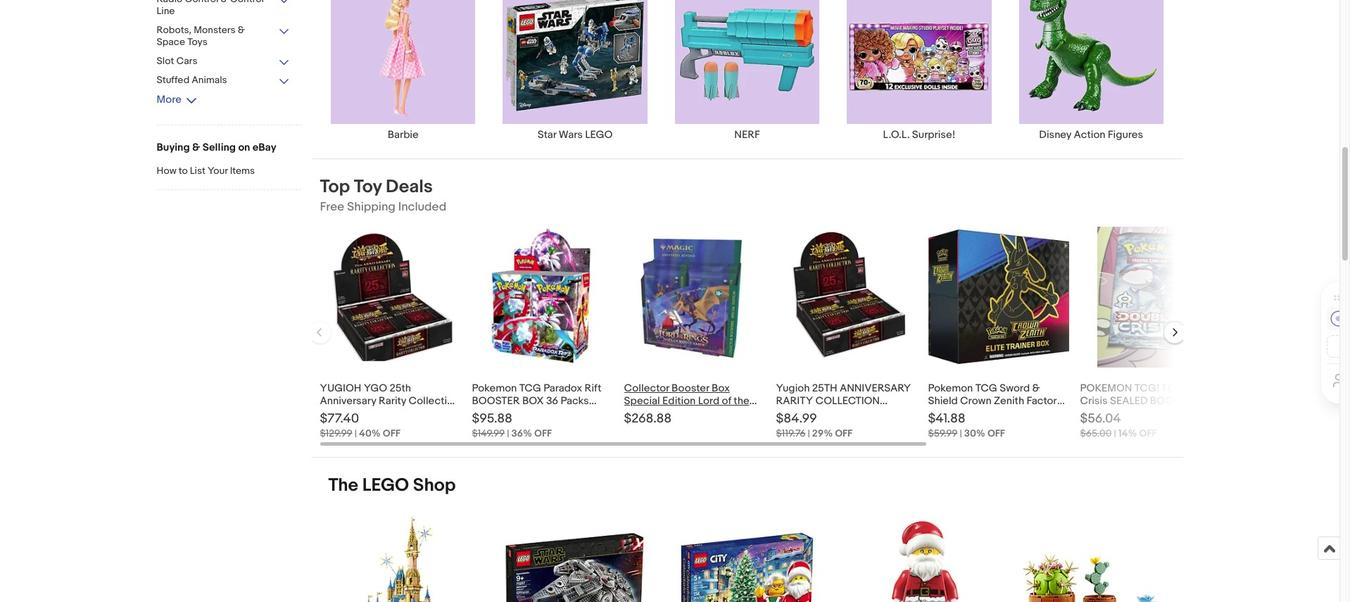 Task type: locate. For each thing, give the bounding box(es) containing it.
disney action figures
[[1040, 128, 1144, 141]]

$129.99 text field
[[320, 427, 353, 439]]

3 sealed from the left
[[929, 407, 962, 420]]

sword
[[1000, 382, 1030, 395]]

| inside $41.88 $59.99 | 30% off
[[960, 427, 962, 439]]

pokemon ​tcg sword & shield crown zenith factory sealed elite trainer box image
[[929, 230, 1069, 364]]

$84.99 $119.76 | 29% off
[[776, 411, 853, 439]]

0 horizontal spatial booster
[[472, 394, 520, 408]]

sealed inside pokemon tcg paradox rift booster box 36 packs sealed new
[[472, 407, 506, 420]]

0 horizontal spatial box
[[360, 407, 378, 420]]

| left 29%
[[808, 427, 810, 439]]

sealed inside pokemon ​tcg sword & shield crown zenith factory sealed elite trainer box
[[929, 407, 962, 420]]

| left 14%
[[1114, 427, 1117, 439]]

pokemon up $41.88
[[929, 382, 974, 395]]

1 booster from the left
[[472, 394, 520, 408]]

1 off from the left
[[383, 427, 401, 439]]

$56.04
[[1081, 411, 1122, 427]]

0 horizontal spatial pokemon
[[472, 382, 517, 395]]

4 off from the left
[[988, 427, 1006, 439]]

free
[[320, 200, 345, 214]]

pokemon inside pokemon tcg paradox rift booster box 36 packs sealed new
[[472, 382, 517, 395]]

off inside $95.88 $149.99 | 36% off
[[535, 427, 552, 439]]

new right mtg
[[707, 407, 729, 420]]

0 vertical spatial lego
[[585, 128, 613, 141]]

1 vertical spatial lego
[[363, 475, 409, 496]]

yugioh ygo 25th anniversary rarity collection booster box ships 11/1
[[320, 382, 459, 420]]

0 vertical spatial booster
[[672, 382, 710, 395]]

shop
[[413, 475, 456, 496]]

your
[[208, 165, 228, 177]]

l.o.l. surprise! link
[[834, 0, 1006, 141]]

radio control & control line robots, monsters & space toys slot cars stuffed animals
[[157, 0, 264, 86]]

deals
[[386, 176, 433, 198]]

0 horizontal spatial booster
[[320, 407, 358, 420]]

box left 'the'
[[712, 382, 730, 395]]

36%
[[512, 427, 532, 439]]

disney
[[1040, 128, 1072, 141]]

on
[[238, 141, 250, 154]]

the
[[734, 394, 750, 408]]

brand
[[1110, 407, 1146, 420]]

| inside $56.04 $65.00 | 14% off
[[1114, 427, 1117, 439]]

| left "36%"
[[507, 427, 510, 439]]

1 horizontal spatial sealed
[[731, 407, 764, 420]]

30%
[[965, 427, 986, 439]]

new
[[508, 407, 529, 420], [707, 407, 729, 420]]

& inside pokemon ​tcg sword & shield crown zenith factory sealed elite trainer box
[[1033, 382, 1041, 395]]

off down 'ships'
[[383, 427, 401, 439]]

2 new from the left
[[707, 407, 729, 420]]

1 horizontal spatial booster
[[1151, 394, 1199, 408]]

0 horizontal spatial lego
[[363, 475, 409, 496]]

pokemon tcg paradox rift booster box 36 packs sealed new image
[[491, 227, 594, 368]]

sealed
[[1111, 394, 1148, 408]]

$59.99 text field
[[929, 427, 958, 439]]

5 off from the left
[[1140, 427, 1157, 439]]

radio control & control line button
[[157, 0, 291, 18]]

off for $56.04
[[1140, 427, 1157, 439]]

lego right wars
[[585, 128, 613, 141]]

1 vertical spatial booster
[[320, 407, 358, 420]]

off right 14%
[[1140, 427, 1157, 439]]

11/1
[[412, 407, 428, 420]]

booster inside collector booster box special edition lord of the rings vol. 2 mtg new sealed
[[672, 382, 710, 395]]

mtg
[[682, 407, 705, 420]]

yugioh ygo 25th anniversary rarity collection booster box ships 11/1 image
[[320, 233, 461, 362]]

pokemon
[[472, 382, 517, 395], [929, 382, 974, 395]]

factory
[[1027, 394, 1063, 408]]

control up robots, monsters & space toys dropdown button
[[230, 0, 264, 5]]

0 horizontal spatial new
[[508, 407, 529, 420]]

$56.04 $65.00 | 14% off
[[1081, 411, 1157, 439]]

selling
[[203, 141, 236, 154]]

booster inside yugioh ygo 25th anniversary rarity collection booster box ships 11/1
[[320, 407, 358, 420]]

$59.99
[[929, 427, 958, 439]]

booster
[[672, 382, 710, 395], [320, 407, 358, 420]]

off down trainer
[[988, 427, 1006, 439]]

sealed
[[472, 407, 506, 420], [731, 407, 764, 420], [929, 407, 962, 420]]

| left 30% in the right of the page
[[960, 427, 962, 439]]

new up "36%"
[[508, 407, 529, 420]]

off right 29%
[[835, 427, 853, 439]]

l.o.l. surprise!
[[883, 128, 956, 141]]

| inside $95.88 $149.99 | 36% off
[[507, 427, 510, 439]]

new
[[1148, 407, 1171, 420]]

1 horizontal spatial new
[[707, 407, 729, 420]]

2 booster from the left
[[1151, 394, 1199, 408]]

off inside $56.04 $65.00 | 14% off
[[1140, 427, 1157, 439]]

edition
[[663, 394, 696, 408]]

40%
[[359, 427, 381, 439]]

box
[[712, 382, 730, 395], [360, 407, 378, 420], [1022, 407, 1040, 420]]

1 horizontal spatial pokemon
[[929, 382, 974, 395]]

2 pokemon from the left
[[929, 382, 974, 395]]

tcg
[[520, 382, 542, 395]]

& right 'monsters'
[[238, 24, 245, 36]]

crisis
[[1081, 394, 1108, 408]]

1 horizontal spatial lego
[[585, 128, 613, 141]]

$119.76 text field
[[776, 427, 806, 439]]

of
[[722, 394, 732, 408]]

& up 'monsters'
[[221, 0, 228, 5]]

cars
[[176, 55, 198, 67]]

| for $95.88
[[507, 427, 510, 439]]

5 | from the left
[[1114, 427, 1117, 439]]

off right "36%"
[[535, 427, 552, 439]]

$41.88 $59.99 | 30% off
[[929, 411, 1006, 439]]

pokemon ​tcg sword & shield crown zenith factory sealed elite trainer box
[[929, 382, 1063, 420]]

pokemon up $95.88
[[472, 382, 517, 395]]

$84.99
[[776, 411, 817, 427]]

1 horizontal spatial box
[[712, 382, 730, 395]]

off inside $41.88 $59.99 | 30% off
[[988, 427, 1006, 439]]

surprise!
[[913, 128, 956, 141]]

sealed right lord
[[731, 407, 764, 420]]

crown
[[961, 394, 992, 408]]

14%
[[1119, 427, 1138, 439]]

box right trainer
[[1022, 407, 1040, 420]]

box inside yugioh ygo 25th anniversary rarity collection booster box ships 11/1
[[360, 407, 378, 420]]

|
[[355, 427, 357, 439], [507, 427, 510, 439], [808, 427, 810, 439], [960, 427, 962, 439], [1114, 427, 1117, 439]]

rarity
[[379, 394, 406, 408]]

off inside $84.99 $119.76 | 29% off
[[835, 427, 853, 439]]

1 sealed from the left
[[472, 407, 506, 420]]

1 horizontal spatial control
[[230, 0, 264, 5]]

slot
[[157, 55, 174, 67]]

booster up $129.99 'text box'
[[320, 407, 358, 420]]

2 horizontal spatial box
[[1022, 407, 1040, 420]]

2
[[674, 407, 680, 420]]

sealed for $95.88
[[472, 407, 506, 420]]

1 pokemon from the left
[[472, 382, 517, 395]]

| inside $84.99 $119.76 | 29% off
[[808, 427, 810, 439]]

& right buying
[[192, 141, 200, 154]]

box up 40%
[[360, 407, 378, 420]]

0 horizontal spatial sealed
[[472, 407, 506, 420]]

2 horizontal spatial sealed
[[929, 407, 962, 420]]

| inside $77.40 $129.99 | 40% off
[[355, 427, 357, 439]]

1 horizontal spatial booster
[[672, 382, 710, 395]]

$268.88
[[624, 411, 672, 427]]

1
[[1163, 382, 1166, 395]]

lego
[[585, 128, 613, 141], [363, 475, 409, 496]]

off inside $77.40 $129.99 | 40% off
[[383, 427, 401, 439]]

paradox
[[544, 382, 583, 395]]

collector booster box special edition lord of the rings vol. 2 mtg new sealed
[[624, 382, 764, 420]]

control up 'monsters'
[[185, 0, 219, 5]]

2 control from the left
[[230, 0, 264, 5]]

buying & selling on ebay
[[157, 141, 276, 154]]

29%
[[813, 427, 833, 439]]

pack
[[1081, 407, 1108, 420]]

4 | from the left
[[960, 427, 962, 439]]

| left 40%
[[355, 427, 357, 439]]

yugioh 25th anniversary rarity collection booster box 1st edition new! 11/3 image
[[778, 227, 915, 368]]

booster inside pokemon tcg paradox rift booster box 36 packs sealed new
[[472, 394, 520, 408]]

the
[[329, 475, 358, 496]]

2 off from the left
[[535, 427, 552, 439]]

sealed up $149.99
[[472, 407, 506, 420]]

2 | from the left
[[507, 427, 510, 439]]

2 sealed from the left
[[731, 407, 764, 420]]

booster up mtg
[[672, 382, 710, 395]]

1 | from the left
[[355, 427, 357, 439]]

wars
[[559, 128, 583, 141]]

booster
[[472, 394, 520, 408], [1151, 394, 1199, 408]]

& right the sword
[[1033, 382, 1041, 395]]

sealed up $59.99 text box
[[929, 407, 962, 420]]

pokemon inside pokemon ​tcg sword & shield crown zenith factory sealed elite trainer box
[[929, 382, 974, 395]]

0 horizontal spatial control
[[185, 0, 219, 5]]

lego right the
[[363, 475, 409, 496]]

3 off from the left
[[835, 427, 853, 439]]

3 | from the left
[[808, 427, 810, 439]]

1 new from the left
[[508, 407, 529, 420]]



Task type: vqa. For each thing, say whether or not it's contained in the screenshot.


Task type: describe. For each thing, give the bounding box(es) containing it.
box
[[523, 394, 544, 408]]

collection
[[409, 394, 459, 408]]

pokemon tcg paradox rift booster box 36 packs sealed new
[[472, 382, 602, 420]]

included
[[398, 200, 447, 214]]

nerf
[[735, 128, 760, 141]]

off for $77.40
[[383, 427, 401, 439]]

pokemon for $95.88
[[472, 382, 517, 395]]

rift
[[585, 382, 602, 395]]

collector
[[624, 382, 670, 395]]

booster inside pokemon tcg!  1 double crisis sealed booster pack brand new
[[1151, 394, 1199, 408]]

animals
[[192, 74, 227, 86]]

the lego shop
[[329, 475, 456, 496]]

nerf link
[[662, 0, 834, 141]]

star
[[538, 128, 557, 141]]

off for $95.88
[[535, 427, 552, 439]]

barbie link
[[317, 0, 489, 141]]

25th
[[390, 382, 411, 395]]

$95.88 $149.99 | 36% off
[[472, 411, 552, 439]]

more
[[157, 93, 182, 106]]

collector booster box special edition lord of the rings vol. 2 mtg new sealed image
[[624, 227, 765, 368]]

| for $84.99
[[808, 427, 810, 439]]

toys
[[187, 36, 208, 48]]

pokemon tcg!  1 double crisis sealed booster pack brand new
[[1081, 382, 1203, 420]]

$149.99
[[472, 427, 505, 439]]

disney action figures link
[[1006, 0, 1178, 141]]

monsters
[[194, 24, 236, 36]]

yugioh
[[320, 382, 362, 395]]

off for $41.88
[[988, 427, 1006, 439]]

list
[[190, 165, 206, 177]]

to
[[179, 165, 188, 177]]

top
[[320, 176, 350, 198]]

star wars lego
[[538, 128, 613, 141]]

​tcg
[[976, 382, 998, 395]]

buying
[[157, 141, 190, 154]]

$41.88
[[929, 411, 966, 427]]

$129.99
[[320, 427, 353, 439]]

shield
[[929, 394, 958, 408]]

stuffed
[[157, 74, 190, 86]]

pokemon tcg!  1 double crisis sealed booster pack brand new image
[[1098, 227, 1204, 368]]

elite
[[964, 407, 985, 420]]

pokemon for $41.88
[[929, 382, 974, 395]]

sealed for $41.88
[[929, 407, 962, 420]]

slot cars button
[[157, 55, 291, 68]]

off for $84.99
[[835, 427, 853, 439]]

zenith
[[994, 394, 1025, 408]]

| for $56.04
[[1114, 427, 1117, 439]]

top toy deals free shipping included
[[320, 176, 447, 214]]

$149.99 text field
[[472, 427, 505, 439]]

sealed inside collector booster box special edition lord of the rings vol. 2 mtg new sealed
[[731, 407, 764, 420]]

items
[[230, 165, 255, 177]]

packs
[[561, 394, 589, 408]]

box inside collector booster box special edition lord of the rings vol. 2 mtg new sealed
[[712, 382, 730, 395]]

toy
[[354, 176, 382, 198]]

trainer
[[987, 407, 1019, 420]]

$77.40
[[320, 411, 359, 427]]

how to list your items link
[[157, 165, 301, 178]]

box inside pokemon ​tcg sword & shield crown zenith factory sealed elite trainer box
[[1022, 407, 1040, 420]]

robots, monsters & space toys button
[[157, 24, 291, 49]]

$65.00 text field
[[1081, 427, 1112, 439]]

new inside pokemon tcg paradox rift booster box 36 packs sealed new
[[508, 407, 529, 420]]

figures
[[1108, 128, 1144, 141]]

1 control from the left
[[185, 0, 219, 5]]

line
[[157, 5, 175, 17]]

pokemon
[[1081, 382, 1133, 395]]

star wars lego link
[[489, 0, 662, 141]]

$95.88
[[472, 411, 513, 427]]

radio
[[157, 0, 183, 5]]

robots,
[[157, 24, 192, 36]]

| for $77.40
[[355, 427, 357, 439]]

how
[[157, 165, 177, 177]]

ygo
[[364, 382, 387, 395]]

| for $41.88
[[960, 427, 962, 439]]

more button
[[157, 93, 197, 106]]

special
[[624, 394, 660, 408]]

ships
[[381, 407, 410, 420]]

anniversary
[[320, 394, 377, 408]]

new inside collector booster box special edition lord of the rings vol. 2 mtg new sealed
[[707, 407, 729, 420]]

barbie
[[388, 128, 419, 141]]

$77.40 $129.99 | 40% off
[[320, 411, 401, 439]]

$65.00
[[1081, 427, 1112, 439]]

action
[[1074, 128, 1106, 141]]

$119.76
[[776, 427, 806, 439]]

stuffed animals button
[[157, 74, 291, 87]]

vol.
[[654, 407, 672, 420]]

36
[[546, 394, 559, 408]]

rings
[[624, 407, 651, 420]]

double
[[1168, 382, 1203, 395]]



